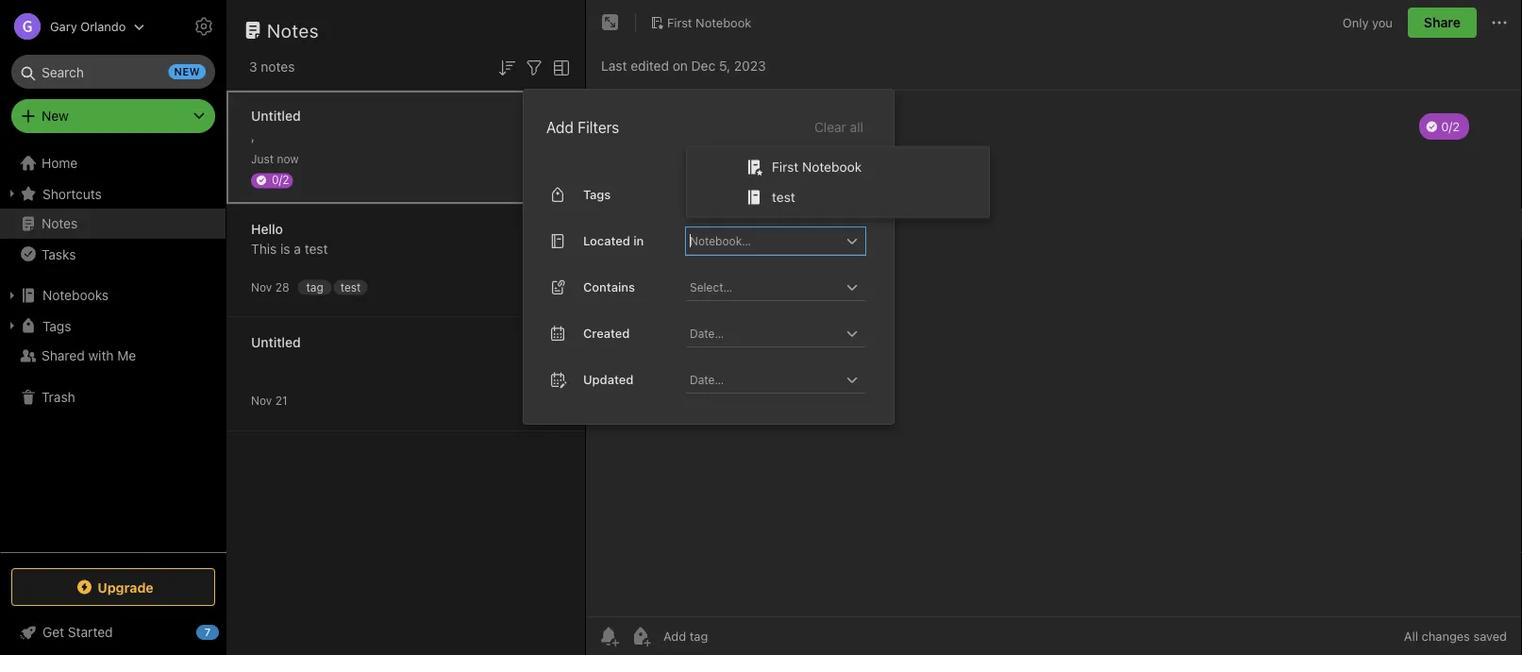 Task type: describe. For each thing, give the bounding box(es) containing it.
notebooks
[[42, 287, 109, 303]]

1 horizontal spatial tags
[[583, 187, 611, 202]]

nov 28
[[251, 281, 289, 294]]

nov for nov 28
[[251, 281, 272, 294]]

located in
[[583, 234, 644, 248]]

hello
[[251, 221, 283, 237]]

just now
[[251, 152, 299, 166]]

with
[[88, 348, 114, 363]]

only
[[1343, 15, 1369, 29]]

get
[[42, 624, 64, 640]]

get started
[[42, 624, 113, 640]]

 input text field for located in
[[688, 227, 841, 254]]

notes
[[261, 59, 295, 75]]

shortcuts button
[[0, 178, 226, 209]]

new
[[42, 108, 69, 124]]

date… for created
[[690, 326, 724, 340]]

tree containing home
[[0, 148, 227, 551]]

add tag image
[[630, 625, 652, 648]]

gary
[[50, 19, 77, 34]]

new button
[[11, 99, 215, 133]]

on
[[673, 58, 688, 74]]

Located in field
[[686, 227, 866, 255]]

tasks
[[42, 246, 76, 262]]

3 notes
[[249, 59, 295, 75]]

all changes saved
[[1404, 629, 1507, 643]]

tags inside button
[[42, 318, 71, 333]]

Help and Learning task checklist field
[[0, 617, 227, 648]]

expand tags image
[[5, 318, 20, 333]]

located
[[583, 234, 630, 248]]

notes link
[[0, 209, 226, 239]]

Add filters field
[[523, 55, 546, 79]]

trash link
[[0, 382, 226, 413]]

first inside row group
[[772, 159, 799, 174]]

new search field
[[25, 55, 206, 89]]

updated
[[583, 372, 634, 387]]

 input text field for contains
[[688, 274, 841, 300]]

,
[[251, 128, 255, 143]]

trash
[[42, 389, 75, 405]]

untitled for untitled
[[251, 335, 301, 350]]

this
[[251, 241, 277, 257]]

more actions image
[[1489, 11, 1511, 34]]

all
[[850, 119, 864, 135]]

note window element
[[586, 0, 1523, 655]]

in
[[634, 234, 644, 248]]

expand notebooks image
[[5, 288, 20, 303]]

notebooks link
[[0, 280, 226, 311]]

this is a test
[[251, 241, 328, 257]]

first notebook inside 'first notebook' "button"
[[667, 15, 752, 29]]

settings image
[[193, 15, 215, 38]]

notes inside tree
[[42, 216, 78, 231]]

saved
[[1474, 629, 1507, 643]]

21
[[275, 394, 287, 407]]

Sort options field
[[496, 55, 518, 79]]

untitled for untitled ,
[[251, 108, 301, 124]]

 Date picker field
[[686, 366, 883, 393]]

all
[[1404, 629, 1419, 643]]

changes
[[1422, 629, 1471, 643]]

started
[[68, 624, 113, 640]]

Search text field
[[25, 55, 202, 89]]

28
[[275, 281, 289, 294]]

test inside row group
[[772, 189, 795, 205]]

now
[[277, 152, 299, 166]]

5,
[[719, 58, 731, 74]]

home
[[42, 155, 78, 171]]

clear all
[[815, 119, 864, 135]]

nov 21
[[251, 394, 287, 407]]



Task type: vqa. For each thing, say whether or not it's contained in the screenshot.
right Notes
yes



Task type: locate. For each thing, give the bounding box(es) containing it.
upgrade button
[[11, 568, 215, 606]]

shared with me link
[[0, 341, 226, 371]]

first notebook
[[667, 15, 752, 29], [772, 159, 862, 174]]

1 vertical spatial date…
[[690, 373, 724, 386]]

first
[[667, 15, 692, 29], [772, 159, 799, 174]]

untitled down nov 28
[[251, 335, 301, 350]]

3
[[249, 59, 257, 75]]

7
[[205, 626, 211, 639]]

first inside "button"
[[667, 15, 692, 29]]

first notebook up dec
[[667, 15, 752, 29]]

0 vertical spatial first notebook
[[667, 15, 752, 29]]

0 vertical spatial notes
[[267, 19, 319, 41]]

first up the on
[[667, 15, 692, 29]]

Account field
[[0, 8, 145, 45]]

 input text field inside located in field
[[688, 227, 841, 254]]

View options field
[[546, 55, 573, 79]]

test right a
[[305, 241, 328, 257]]

nov
[[251, 281, 272, 294], [251, 394, 272, 407]]

notes
[[267, 19, 319, 41], [42, 216, 78, 231]]

tags button
[[0, 311, 226, 341]]

0 vertical spatial tags
[[583, 187, 611, 202]]

last edited on dec 5, 2023
[[601, 58, 766, 74]]

 Date picker field
[[686, 320, 883, 347]]

notebook down clear
[[802, 159, 862, 174]]

date… inside  date picker field
[[690, 373, 724, 386]]

Contains field
[[686, 274, 866, 301]]

1 vertical spatial notebook
[[802, 159, 862, 174]]

2 vertical spatial test
[[340, 280, 361, 294]]

first up located in field
[[772, 159, 799, 174]]

1 vertical spatial tags
[[42, 318, 71, 333]]

created
[[583, 326, 630, 340]]

clear
[[815, 119, 847, 135]]

nov left 21
[[251, 394, 272, 407]]

first notebook down clear
[[772, 159, 862, 174]]

contains
[[583, 280, 635, 294]]

a
[[294, 241, 301, 257]]

1  input text field from the top
[[688, 227, 841, 254]]

me
[[117, 348, 136, 363]]

you
[[1373, 15, 1393, 29]]

gary orlando
[[50, 19, 126, 34]]

date… down contains "field"
[[690, 326, 724, 340]]

shortcuts
[[42, 186, 102, 201]]

shared
[[42, 348, 85, 363]]

Add tag field
[[662, 628, 803, 644]]

1 vertical spatial first notebook
[[772, 159, 862, 174]]

date… for updated
[[690, 373, 724, 386]]

notebook inside row group
[[802, 159, 862, 174]]

notebook
[[696, 15, 752, 29], [802, 159, 862, 174]]

1 vertical spatial test
[[305, 241, 328, 257]]

new
[[174, 66, 200, 78]]

add a reminder image
[[598, 625, 620, 648]]

1 vertical spatial untitled
[[251, 335, 301, 350]]

upgrade
[[97, 579, 154, 595]]

click to collapse image
[[219, 620, 234, 643]]

add
[[547, 118, 574, 136]]

2 horizontal spatial test
[[772, 189, 795, 205]]

0 vertical spatial nov
[[251, 281, 272, 294]]

test right the tag
[[340, 280, 361, 294]]

1 horizontal spatial notes
[[267, 19, 319, 41]]

row group
[[687, 146, 989, 218]]

home link
[[0, 148, 227, 178]]

untitled
[[251, 108, 301, 124], [251, 335, 301, 350]]

0 vertical spatial first
[[667, 15, 692, 29]]

0 horizontal spatial notebook
[[696, 15, 752, 29]]

tags
[[583, 187, 611, 202], [42, 318, 71, 333]]

0 horizontal spatial first
[[667, 15, 692, 29]]

0 horizontal spatial tags
[[42, 318, 71, 333]]

dec
[[692, 58, 716, 74]]

2023
[[734, 58, 766, 74]]

0 vertical spatial notebook
[[696, 15, 752, 29]]

0/2
[[272, 173, 289, 186]]

tree
[[0, 148, 227, 551]]

first notebook button
[[644, 9, 758, 36]]

0 horizontal spatial notes
[[42, 216, 78, 231]]

notes up 'notes'
[[267, 19, 319, 41]]

1 horizontal spatial notebook
[[802, 159, 862, 174]]

tags up shared
[[42, 318, 71, 333]]

notes up tasks
[[42, 216, 78, 231]]

1 horizontal spatial first
[[772, 159, 799, 174]]

only you
[[1343, 15, 1393, 29]]

share
[[1424, 15, 1461, 30]]

1 vertical spatial nov
[[251, 394, 272, 407]]

nov left 28
[[251, 281, 272, 294]]

notebook inside "button"
[[696, 15, 752, 29]]

tasks button
[[0, 239, 226, 269]]

expand note image
[[599, 11, 622, 34]]

0 horizontal spatial first notebook
[[667, 15, 752, 29]]

just
[[251, 152, 274, 166]]

first notebook inside row group
[[772, 159, 862, 174]]

1 nov from the top
[[251, 281, 272, 294]]

More actions field
[[1489, 8, 1511, 38]]

last
[[601, 58, 627, 74]]

 input text field down located in field
[[688, 274, 841, 300]]

tags up located
[[583, 187, 611, 202]]

add filters image
[[523, 56, 546, 79]]

2  input text field from the top
[[688, 274, 841, 300]]

2 nov from the top
[[251, 394, 272, 407]]

2 untitled from the top
[[251, 335, 301, 350]]

0 vertical spatial untitled
[[251, 108, 301, 124]]

1 vertical spatial notes
[[42, 216, 78, 231]]

share button
[[1408, 8, 1477, 38]]

1 vertical spatial  input text field
[[688, 274, 841, 300]]

2 date… from the top
[[690, 373, 724, 386]]

 input text field
[[688, 227, 841, 254], [688, 274, 841, 300]]

date…
[[690, 326, 724, 340], [690, 373, 724, 386]]

notebook up the 5,
[[696, 15, 752, 29]]

0 horizontal spatial test
[[305, 241, 328, 257]]

is
[[280, 241, 290, 257]]

1 date… from the top
[[690, 326, 724, 340]]

 input text field inside contains "field"
[[688, 274, 841, 300]]

clear all button
[[813, 116, 866, 139]]

1 horizontal spatial test
[[340, 280, 361, 294]]

untitled up ,
[[251, 108, 301, 124]]

nov for nov 21
[[251, 394, 272, 407]]

0 vertical spatial date…
[[690, 326, 724, 340]]

test
[[772, 189, 795, 205], [305, 241, 328, 257], [340, 280, 361, 294]]

row group containing first notebook
[[687, 146, 989, 218]]

orlando
[[80, 19, 126, 34]]

edited
[[631, 58, 669, 74]]

shared with me
[[42, 348, 136, 363]]

1 untitled from the top
[[251, 108, 301, 124]]

tag
[[306, 280, 323, 294]]

date… inside field
[[690, 326, 724, 340]]

0 vertical spatial  input text field
[[688, 227, 841, 254]]

add filters
[[547, 118, 620, 136]]

0 vertical spatial test
[[772, 189, 795, 205]]

Note Editor text field
[[586, 91, 1523, 616]]

 input text field up contains "field"
[[688, 227, 841, 254]]

untitled ,
[[251, 108, 301, 143]]

1 horizontal spatial first notebook
[[772, 159, 862, 174]]

date… down date… field
[[690, 373, 724, 386]]

1 vertical spatial first
[[772, 159, 799, 174]]

test up located in field
[[772, 189, 795, 205]]

filters
[[578, 118, 620, 136]]



